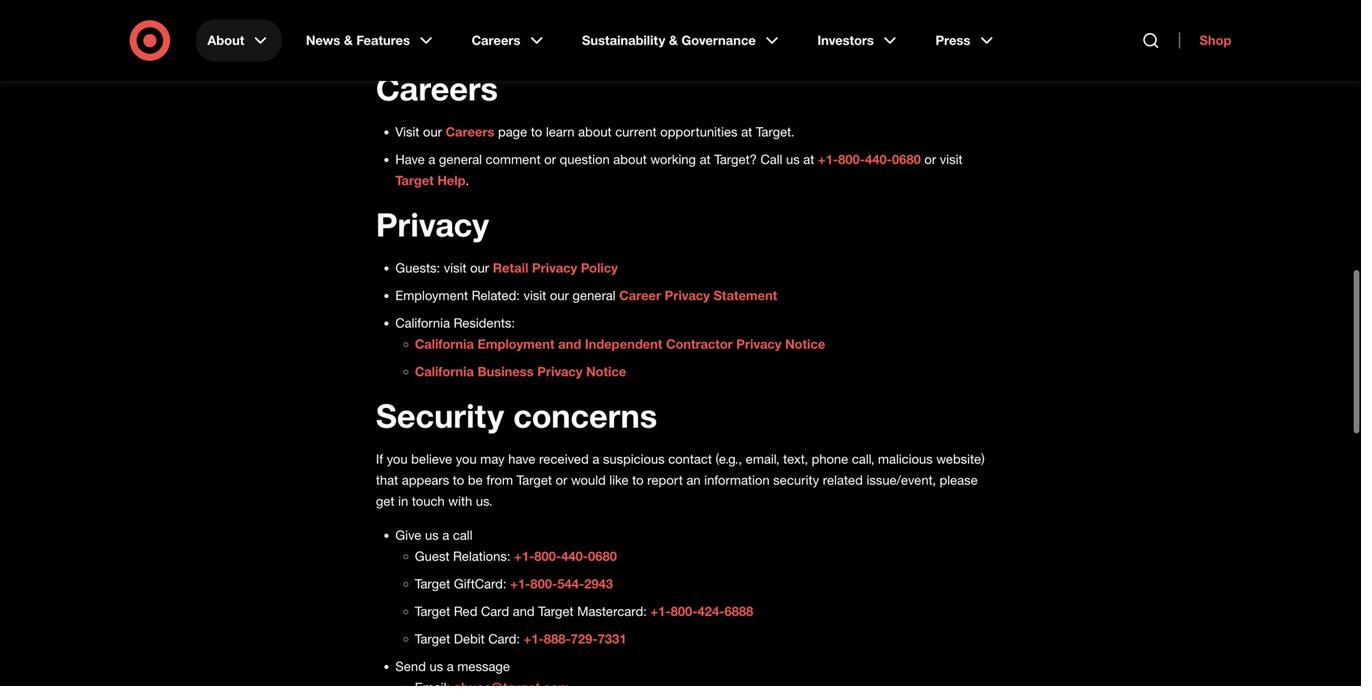 Task type: vqa. For each thing, say whether or not it's contained in the screenshot.
'come'
no



Task type: locate. For each thing, give the bounding box(es) containing it.
1 horizontal spatial our
[[470, 260, 489, 276]]

0 horizontal spatial you
[[387, 451, 408, 467]]

you up "be"
[[456, 451, 477, 467]]

+1- right call on the right of page
[[818, 151, 838, 167]]

1 vertical spatial visit
[[444, 260, 467, 276]]

news
[[306, 32, 340, 48]]

california down guests:
[[395, 315, 450, 331]]

target down the have
[[517, 472, 552, 488]]

0 vertical spatial about
[[578, 124, 612, 140]]

+1- down guest relations: +1-800-440-0680 at bottom left
[[510, 576, 530, 592]]

california up security
[[415, 364, 474, 379]]

&
[[344, 32, 353, 48], [669, 32, 678, 48]]

employment down guests:
[[395, 288, 468, 303]]

0 horizontal spatial at
[[700, 151, 711, 167]]

0 vertical spatial 440-
[[865, 151, 892, 167]]

sustainability
[[582, 32, 665, 48]]

0 horizontal spatial 0680
[[588, 548, 617, 564]]

and down employment related: visit our general career privacy statement
[[558, 336, 581, 352]]

about
[[578, 124, 612, 140], [613, 151, 647, 167]]

0 horizontal spatial to
[[453, 472, 464, 488]]

our down retail privacy policy link
[[550, 288, 569, 303]]

0 vertical spatial general
[[439, 151, 482, 167]]

0 horizontal spatial and
[[513, 603, 535, 619]]

governance
[[681, 32, 756, 48]]

help
[[437, 172, 466, 188]]

about inside the have a general comment or question about working at target? call us at +1-800-440-0680 or visit target help .
[[613, 151, 647, 167]]

privacy down statement
[[736, 336, 781, 352]]

careers link
[[460, 19, 558, 62], [446, 124, 494, 140]]

1 vertical spatial 440-
[[561, 548, 588, 564]]

0 horizontal spatial notice
[[586, 364, 626, 379]]

to left "be"
[[453, 472, 464, 488]]

at left target.
[[741, 124, 752, 140]]

visit our careers page to learn about current opportunities at target.
[[395, 124, 794, 140]]

a inside the have a general comment or question about working at target? call us at +1-800-440-0680 or visit target help .
[[428, 151, 435, 167]]

& for governance
[[669, 32, 678, 48]]

policy
[[581, 260, 618, 276]]

california business privacy notice link
[[415, 364, 626, 379]]

be
[[468, 472, 483, 488]]

440- inside the have a general comment or question about working at target? call us at +1-800-440-0680 or visit target help .
[[865, 151, 892, 167]]

+1-800-440-0680 link
[[818, 151, 921, 167], [514, 548, 617, 564]]

security concerns
[[376, 396, 657, 435]]

0 vertical spatial california
[[395, 315, 450, 331]]

1 horizontal spatial &
[[669, 32, 678, 48]]

us right send
[[429, 659, 443, 674]]

1 horizontal spatial 440-
[[865, 151, 892, 167]]

please
[[940, 472, 978, 488]]

544-
[[557, 576, 584, 592]]

to left learn
[[531, 124, 542, 140]]

+1-
[[818, 151, 838, 167], [514, 548, 534, 564], [510, 576, 530, 592], [650, 603, 671, 619], [524, 631, 544, 647]]

target red card and target mastercard: +1-800-424-6888
[[415, 603, 753, 619]]

1 vertical spatial us
[[425, 527, 439, 543]]

target
[[395, 172, 434, 188], [517, 472, 552, 488], [415, 576, 450, 592], [415, 603, 450, 619], [538, 603, 574, 619], [415, 631, 450, 647]]

& inside news & features link
[[344, 32, 353, 48]]

if you believe you may have received a suspicious contact (e.g., email, text, phone call, malicious website) that appears to be from target or would like to report an information security related issue/event, please get in touch with us.
[[376, 451, 985, 509]]

1 & from the left
[[344, 32, 353, 48]]

target debit card: +1-888-729-7331
[[415, 631, 626, 647]]

or inside if you believe you may have received a suspicious contact (e.g., email, text, phone call, malicious website) that appears to be from target or would like to report an information security related issue/event, please get in touch with us.
[[556, 472, 567, 488]]

us right call on the right of page
[[786, 151, 800, 167]]

contractor
[[666, 336, 733, 352]]

0680
[[892, 151, 921, 167], [588, 548, 617, 564]]

0 horizontal spatial general
[[439, 151, 482, 167]]

in
[[398, 493, 408, 509]]

2 horizontal spatial our
[[550, 288, 569, 303]]

visit inside the have a general comment or question about working at target? call us at +1-800-440-0680 or visit target help .
[[940, 151, 963, 167]]

giftcard:
[[454, 576, 507, 592]]

0 horizontal spatial employment
[[395, 288, 468, 303]]

malicious
[[878, 451, 933, 467]]

2943
[[584, 576, 613, 592]]

1 vertical spatial about
[[613, 151, 647, 167]]

general down policy
[[572, 288, 616, 303]]

1 vertical spatial general
[[572, 288, 616, 303]]

1 horizontal spatial about
[[613, 151, 647, 167]]

0 vertical spatial and
[[558, 336, 581, 352]]

for more information.
[[428, 36, 552, 52]]

notice
[[785, 336, 825, 352], [586, 364, 626, 379]]

more
[[450, 36, 480, 52]]

0 vertical spatial us
[[786, 151, 800, 167]]

you right if
[[387, 451, 408, 467]]

888-
[[544, 631, 571, 647]]

a left call
[[442, 527, 449, 543]]

2 vertical spatial california
[[415, 364, 474, 379]]

phone
[[812, 451, 848, 467]]

guests: visit our retail privacy policy
[[395, 260, 618, 276]]

0 vertical spatial +1-800-440-0680 link
[[818, 151, 921, 167]]

1 horizontal spatial employment
[[477, 336, 554, 352]]

729-
[[571, 631, 598, 647]]

0 horizontal spatial +1-800-440-0680 link
[[514, 548, 617, 564]]

& inside sustainability & governance link
[[669, 32, 678, 48]]

information.
[[484, 36, 552, 52]]

california employment and independent contractor privacy notice
[[415, 336, 825, 352]]

news & features
[[306, 32, 410, 48]]

2 horizontal spatial visit
[[940, 151, 963, 167]]

like
[[609, 472, 629, 488]]

grants
[[919, 15, 959, 31]]

from
[[486, 472, 513, 488]]

+1-800-544-2943 link
[[510, 576, 613, 592]]

1 horizontal spatial visit
[[524, 288, 546, 303]]

employment up the california business privacy notice link
[[477, 336, 554, 352]]

privacy up concerns
[[537, 364, 582, 379]]

800- right call on the right of page
[[838, 151, 865, 167]]

0 vertical spatial visit
[[940, 151, 963, 167]]

grants faqs
[[395, 15, 959, 52]]

give
[[395, 527, 421, 543]]

0 vertical spatial careers link
[[460, 19, 558, 62]]

a up the target help link
[[428, 151, 435, 167]]

at right call on the right of page
[[803, 151, 814, 167]]

shop
[[1199, 32, 1231, 48]]

+1-800-440-0680 link for guest relations: +1-800-440-0680
[[514, 548, 617, 564]]

about up question on the top left
[[578, 124, 612, 140]]

target?
[[714, 151, 757, 167]]

and up target debit card: +1-888-729-7331
[[513, 603, 535, 619]]

target inside the have a general comment or question about working at target? call us at +1-800-440-0680 or visit target help .
[[395, 172, 434, 188]]

california for california employment and independent contractor privacy notice
[[415, 336, 474, 352]]

2 vertical spatial our
[[550, 288, 569, 303]]

retail privacy policy link
[[493, 260, 618, 276]]

1 vertical spatial +1-800-440-0680 link
[[514, 548, 617, 564]]

careers right for
[[472, 32, 520, 48]]

privacy up employment related: visit our general career privacy statement
[[532, 260, 577, 276]]

1 vertical spatial careers link
[[446, 124, 494, 140]]

mastercard:
[[577, 603, 647, 619]]

target help link
[[395, 172, 466, 188]]

2 horizontal spatial at
[[803, 151, 814, 167]]

careers down for
[[376, 68, 498, 108]]

us up guest at left bottom
[[425, 527, 439, 543]]

website)
[[936, 451, 985, 467]]

us
[[786, 151, 800, 167], [425, 527, 439, 543], [429, 659, 443, 674]]

+1-800-440-0680 link for or visit
[[818, 151, 921, 167]]

2 vertical spatial us
[[429, 659, 443, 674]]

800-
[[838, 151, 865, 167], [534, 548, 561, 564], [530, 576, 557, 592], [671, 603, 698, 619]]

privacy down the target help link
[[376, 204, 489, 244]]

to right like at the bottom of the page
[[632, 472, 644, 488]]

at
[[741, 124, 752, 140], [700, 151, 711, 167], [803, 151, 814, 167]]

1 horizontal spatial +1-800-440-0680 link
[[818, 151, 921, 167]]

a
[[428, 151, 435, 167], [592, 451, 599, 467], [442, 527, 449, 543], [447, 659, 454, 674]]

0 horizontal spatial our
[[423, 124, 442, 140]]

our left retail
[[470, 260, 489, 276]]

0 horizontal spatial &
[[344, 32, 353, 48]]

visit
[[940, 151, 963, 167], [444, 260, 467, 276], [524, 288, 546, 303]]

employment
[[395, 288, 468, 303], [477, 336, 554, 352]]

0 vertical spatial notice
[[785, 336, 825, 352]]

guest relations: +1-800-440-0680
[[415, 548, 617, 564]]

1 vertical spatial california
[[415, 336, 474, 352]]

target down have
[[395, 172, 434, 188]]

1 vertical spatial employment
[[477, 336, 554, 352]]

1 vertical spatial 0680
[[588, 548, 617, 564]]

1 horizontal spatial general
[[572, 288, 616, 303]]

about down the current
[[613, 151, 647, 167]]

press link
[[924, 19, 1008, 62]]

0 vertical spatial careers
[[472, 32, 520, 48]]

general up .
[[439, 151, 482, 167]]

general
[[439, 151, 482, 167], [572, 288, 616, 303]]

careers link left page
[[446, 124, 494, 140]]

our right visit
[[423, 124, 442, 140]]

california down california residents:
[[415, 336, 474, 352]]

careers link right for
[[460, 19, 558, 62]]

press
[[935, 32, 970, 48]]

2 vertical spatial careers
[[446, 124, 494, 140]]

1 horizontal spatial you
[[456, 451, 477, 467]]

0 horizontal spatial about
[[578, 124, 612, 140]]

& left governance
[[669, 32, 678, 48]]

& right news
[[344, 32, 353, 48]]

2 & from the left
[[669, 32, 678, 48]]

0 vertical spatial 0680
[[892, 151, 921, 167]]

careers left page
[[446, 124, 494, 140]]

1 you from the left
[[387, 451, 408, 467]]

a up the would
[[592, 451, 599, 467]]

for
[[431, 36, 447, 52]]

1 vertical spatial our
[[470, 260, 489, 276]]

have
[[395, 151, 425, 167]]

investors link
[[806, 19, 911, 62]]

at down 'opportunities'
[[700, 151, 711, 167]]

1 horizontal spatial notice
[[785, 336, 825, 352]]

retail
[[493, 260, 528, 276]]

1 horizontal spatial 0680
[[892, 151, 921, 167]]



Task type: describe. For each thing, give the bounding box(es) containing it.
suspicious
[[603, 451, 665, 467]]

with
[[448, 493, 472, 509]]

investors
[[817, 32, 874, 48]]

.
[[466, 172, 469, 188]]

debit
[[454, 631, 485, 647]]

2 vertical spatial visit
[[524, 288, 546, 303]]

employment related: visit our general career privacy statement
[[395, 288, 777, 303]]

comment
[[486, 151, 541, 167]]

if
[[376, 451, 383, 467]]

received
[[539, 451, 589, 467]]

visit
[[395, 124, 419, 140]]

1 vertical spatial and
[[513, 603, 535, 619]]

statement
[[713, 288, 777, 303]]

us for call
[[425, 527, 439, 543]]

security
[[376, 396, 504, 435]]

target up the 888-
[[538, 603, 574, 619]]

send us a message
[[395, 659, 510, 674]]

call,
[[852, 451, 874, 467]]

1 horizontal spatial to
[[531, 124, 542, 140]]

news & features link
[[295, 19, 447, 62]]

related:
[[472, 288, 520, 303]]

faqs
[[395, 36, 428, 52]]

0680 inside the have a general comment or question about working at target? call us at +1-800-440-0680 or visit target help .
[[892, 151, 921, 167]]

1 vertical spatial notice
[[586, 364, 626, 379]]

business
[[477, 364, 534, 379]]

security
[[773, 472, 819, 488]]

red
[[454, 603, 477, 619]]

(e.g.,
[[716, 451, 742, 467]]

shop link
[[1179, 32, 1231, 49]]

general inside the have a general comment or question about working at target? call us at +1-800-440-0680 or visit target help .
[[439, 151, 482, 167]]

1 horizontal spatial at
[[741, 124, 752, 140]]

sustainability & governance link
[[571, 19, 793, 62]]

+1-800-424-6888 link
[[650, 603, 753, 619]]

a inside if you believe you may have received a suspicious contact (e.g., email, text, phone call, malicious website) that appears to be from target or would like to report an information security related issue/event, please get in touch with us.
[[592, 451, 599, 467]]

+1- inside the have a general comment or question about working at target? call us at +1-800-440-0680 or visit target help .
[[818, 151, 838, 167]]

card
[[481, 603, 509, 619]]

page
[[498, 124, 527, 140]]

opportunities
[[660, 124, 738, 140]]

424-
[[698, 603, 724, 619]]

about
[[207, 32, 244, 48]]

800- inside the have a general comment or question about working at target? call us at +1-800-440-0680 or visit target help .
[[838, 151, 865, 167]]

california for california business privacy notice
[[415, 364, 474, 379]]

issue/event,
[[866, 472, 936, 488]]

an
[[686, 472, 701, 488]]

2 horizontal spatial to
[[632, 472, 644, 488]]

independent
[[585, 336, 662, 352]]

california for california residents:
[[395, 315, 450, 331]]

& for features
[[344, 32, 353, 48]]

about for working
[[613, 151, 647, 167]]

us inside the have a general comment or question about working at target? call us at +1-800-440-0680 or visit target help .
[[786, 151, 800, 167]]

800- up +1-800-544-2943 link
[[534, 548, 561, 564]]

6888
[[724, 603, 753, 619]]

0 vertical spatial our
[[423, 124, 442, 140]]

0 horizontal spatial visit
[[444, 260, 467, 276]]

learn
[[546, 124, 575, 140]]

target down guest at left bottom
[[415, 576, 450, 592]]

+1-888-729-7331 link
[[524, 631, 626, 647]]

+1- right the mastercard:
[[650, 603, 671, 619]]

may
[[480, 451, 505, 467]]

0 horizontal spatial 440-
[[561, 548, 588, 564]]

message
[[457, 659, 510, 674]]

target up send us a message
[[415, 631, 450, 647]]

text,
[[783, 451, 808, 467]]

800- left 6888
[[671, 603, 698, 619]]

guests:
[[395, 260, 440, 276]]

guest
[[415, 548, 450, 564]]

+1- right the card: in the left bottom of the page
[[524, 631, 544, 647]]

about for current
[[578, 124, 612, 140]]

target inside if you believe you may have received a suspicious contact (e.g., email, text, phone call, malicious website) that appears to be from target or would like to report an information security related issue/event, please get in touch with us.
[[517, 472, 552, 488]]

1 vertical spatial careers
[[376, 68, 498, 108]]

grants faqs link
[[395, 15, 959, 52]]

report
[[647, 472, 683, 488]]

sustainability & governance
[[582, 32, 756, 48]]

2 you from the left
[[456, 451, 477, 467]]

california employment and independent contractor privacy notice link
[[415, 336, 825, 352]]

residents:
[[454, 315, 515, 331]]

+1- up target giftcard: +1-800-544-2943
[[514, 548, 534, 564]]

concerns
[[513, 396, 657, 435]]

call
[[760, 151, 782, 167]]

a left message
[[447, 659, 454, 674]]

question
[[560, 151, 610, 167]]

us for message
[[429, 659, 443, 674]]

target left red
[[415, 603, 450, 619]]

get
[[376, 493, 395, 509]]

information
[[704, 472, 770, 488]]

touch
[[412, 493, 445, 509]]

career
[[619, 288, 661, 303]]

800- down guest relations: +1-800-440-0680 at bottom left
[[530, 576, 557, 592]]

email,
[[746, 451, 780, 467]]

card:
[[488, 631, 520, 647]]

contact
[[668, 451, 712, 467]]

that
[[376, 472, 398, 488]]

current
[[615, 124, 657, 140]]

believe
[[411, 451, 452, 467]]

working
[[650, 151, 696, 167]]

california residents:
[[395, 315, 515, 331]]

features
[[356, 32, 410, 48]]

career privacy statement link
[[619, 288, 777, 303]]

related
[[823, 472, 863, 488]]

have a general comment or question about working at target? call us at +1-800-440-0680 or visit target help .
[[395, 151, 963, 188]]

0 vertical spatial employment
[[395, 288, 468, 303]]

privacy right career
[[665, 288, 710, 303]]

would
[[571, 472, 606, 488]]

california business privacy notice
[[415, 364, 626, 379]]

1 horizontal spatial and
[[558, 336, 581, 352]]

about link
[[196, 19, 282, 62]]



